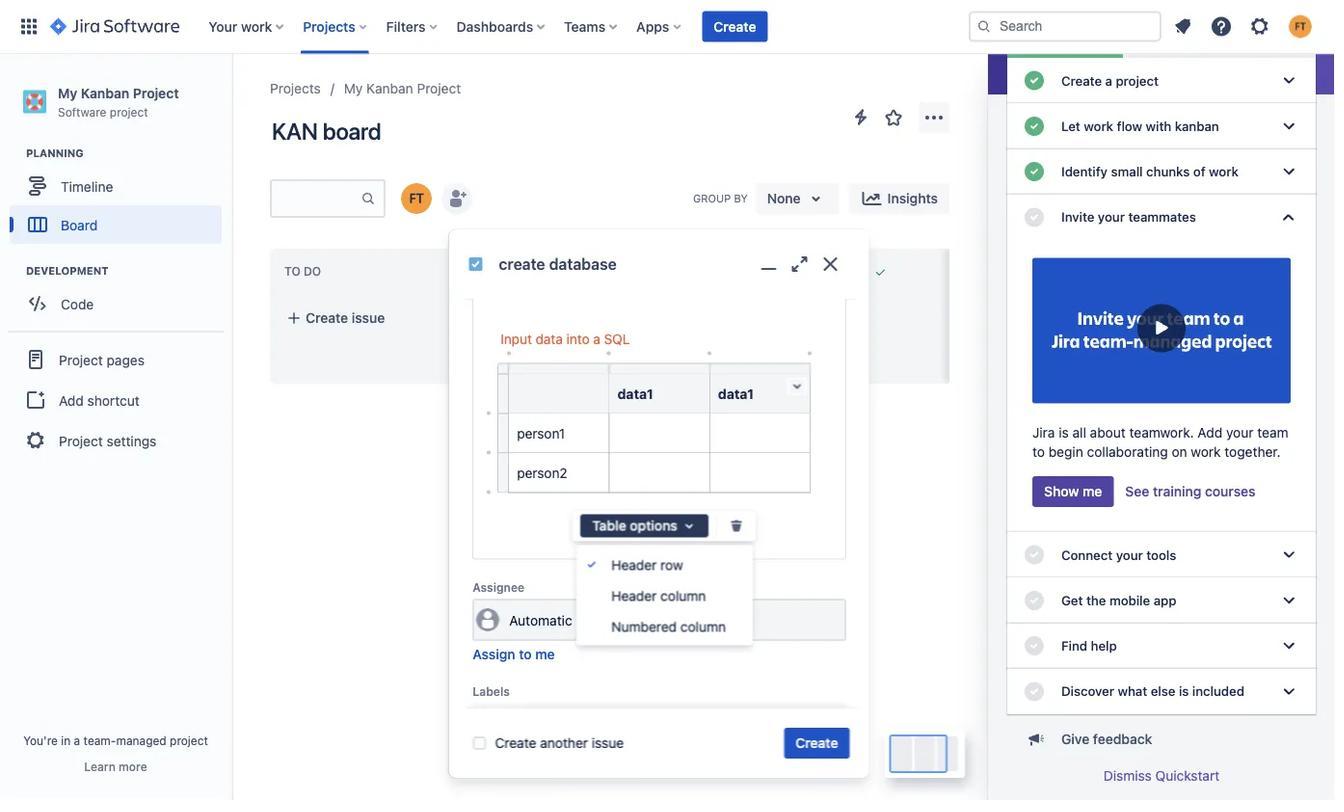 Task type: vqa. For each thing, say whether or not it's contained in the screenshot.
the leftmost moving
no



Task type: describe. For each thing, give the bounding box(es) containing it.
table options button
[[580, 515, 708, 538]]

show
[[1045, 484, 1080, 500]]

filters
[[386, 18, 426, 34]]

let
[[1062, 118, 1081, 134]]

ok image
[[584, 558, 600, 574]]

checked image for identify
[[1023, 160, 1046, 183]]

your for teammates
[[1098, 209, 1126, 225]]

checked image for discover
[[1023, 680, 1046, 703]]

dismiss quickstart link
[[1104, 768, 1220, 784]]

create database image
[[468, 257, 484, 272]]

project settings link
[[8, 420, 224, 462]]

your work button
[[203, 11, 292, 42]]

automatic image
[[476, 609, 499, 632]]

software
[[58, 105, 107, 118]]

kan board
[[272, 118, 381, 145]]

to inside button
[[519, 647, 532, 663]]

connect
[[1062, 547, 1113, 563]]

learn more
[[84, 760, 147, 774]]

go full screen image
[[789, 253, 812, 276]]

work inside your work popup button
[[241, 18, 272, 34]]

code link
[[10, 285, 222, 323]]

kanban for my kanban project
[[367, 81, 413, 96]]

begin
[[1049, 444, 1084, 460]]

let work flow with kanban
[[1062, 118, 1220, 134]]

your work
[[209, 18, 272, 34]]

assign
[[472, 647, 515, 663]]

chevron image for chunks
[[1278, 160, 1301, 183]]

assign to me button
[[472, 646, 555, 665]]

learn
[[84, 760, 116, 774]]

work inside let work flow with kanban dropdown button
[[1084, 118, 1114, 134]]

planning group
[[10, 146, 231, 250]]

is inside jira is all about teamwork. add your team to begin collaborating on work together.
[[1059, 425, 1069, 441]]

else
[[1151, 684, 1176, 699]]

add shortcut
[[59, 392, 140, 408]]

project inside my kanban project software project
[[110, 105, 148, 118]]

header column
[[611, 589, 706, 604]]

project inside my kanban project link
[[417, 81, 461, 96]]

included
[[1193, 684, 1245, 699]]

tools
[[1147, 547, 1177, 563]]

project inside project pages "link"
[[59, 352, 103, 368]]

assign to me
[[472, 647, 555, 663]]

give
[[1062, 731, 1090, 747]]

create inside primary element
[[714, 18, 757, 34]]

funky town image
[[401, 183, 432, 214]]

identify small chunks of work
[[1062, 164, 1239, 179]]

input data into a sql
[[500, 331, 633, 347]]

create for create a project
[[1062, 73, 1102, 88]]

settings
[[107, 433, 157, 449]]

work inside identify small chunks of work dropdown button
[[1210, 164, 1239, 179]]

chevron image for get the mobile app
[[1278, 589, 1301, 612]]

sidebar navigation image
[[210, 77, 253, 116]]

learn more button
[[84, 759, 147, 774]]

identify
[[1062, 164, 1108, 179]]

is inside dropdown button
[[1180, 684, 1190, 699]]

my for my kanban project software project
[[58, 85, 77, 101]]

managed
[[116, 734, 167, 747]]

chevron image for else
[[1278, 680, 1301, 703]]

table
[[592, 519, 626, 535]]

get the mobile app
[[1062, 593, 1177, 608]]

numbered column button
[[576, 612, 753, 643]]

create issue
[[306, 310, 385, 326]]

me inside button
[[1083, 484, 1103, 500]]

see training courses
[[1126, 484, 1256, 500]]

primary element
[[12, 0, 969, 54]]

database
[[550, 255, 617, 273]]

to do
[[285, 265, 321, 278]]

app
[[1154, 593, 1177, 608]]

Search field
[[969, 11, 1162, 42]]

issue inside button
[[352, 310, 385, 326]]

see training courses link
[[1124, 476, 1258, 507]]

shortcut
[[87, 392, 140, 408]]

show me button
[[1033, 476, 1114, 507]]

more image
[[923, 106, 946, 129]]

header column button
[[576, 581, 753, 612]]

assignee
[[472, 581, 524, 595]]

create
[[499, 255, 546, 273]]

chevron image for let work flow with kanban
[[1278, 115, 1301, 138]]

board
[[323, 118, 381, 145]]

get the mobile app button
[[1008, 578, 1317, 623]]

kanban
[[1176, 118, 1220, 134]]

person2
[[517, 466, 567, 481]]

add inside jira is all about teamwork. add your team to begin collaborating on work together.
[[1198, 425, 1223, 441]]

collaborating
[[1088, 444, 1169, 460]]

dismiss
[[1104, 768, 1152, 784]]

none button
[[756, 183, 840, 214]]

my kanban project
[[344, 81, 461, 96]]

done
[[829, 265, 862, 278]]

checked image for create
[[1023, 69, 1046, 92]]

table options
[[592, 519, 677, 535]]

chevron image for project
[[1278, 69, 1301, 92]]

header row
[[611, 558, 683, 574]]

dashboards button
[[451, 11, 553, 42]]

appswitcher icon image
[[17, 15, 41, 38]]

person1
[[517, 426, 565, 442]]

insights button
[[849, 183, 950, 214]]

2 vertical spatial a
[[74, 734, 80, 747]]

sql
[[604, 331, 630, 347]]

create a project button
[[1008, 58, 1317, 103]]

the
[[1087, 593, 1107, 608]]

with
[[1146, 118, 1172, 134]]

none
[[767, 190, 801, 206]]

give feedback
[[1062, 731, 1153, 747]]

my kanban project link
[[344, 77, 461, 100]]

my for my kanban project
[[344, 81, 363, 96]]

2 vertical spatial project
[[170, 734, 208, 747]]

training
[[1154, 484, 1202, 500]]

insights image
[[861, 187, 884, 210]]

column for numbered column
[[680, 619, 726, 635]]

me inside button
[[535, 647, 555, 663]]

kanban for my kanban project software project
[[81, 85, 129, 101]]

header for header row
[[611, 558, 657, 574]]

show me
[[1045, 484, 1103, 500]]

2 data1 from the left
[[718, 386, 754, 402]]

your for tools
[[1117, 547, 1144, 563]]

play video image
[[1138, 304, 1186, 352]]

development
[[26, 265, 108, 277]]

chevron image inside find help dropdown button
[[1278, 635, 1301, 658]]

teamwork.
[[1130, 425, 1195, 441]]



Task type: locate. For each thing, give the bounding box(es) containing it.
data
[[535, 331, 563, 347]]

jira software image
[[50, 15, 180, 38], [50, 15, 180, 38]]

1 vertical spatial project
[[110, 105, 148, 118]]

code
[[61, 296, 94, 312]]

create button inside primary element
[[702, 11, 768, 42]]

4 chevron image from the top
[[1278, 635, 1301, 658]]

project settings
[[59, 433, 157, 449]]

in progress
[[557, 265, 634, 278]]

0 vertical spatial header
[[611, 558, 657, 574]]

2 horizontal spatial a
[[1106, 73, 1113, 88]]

chevron image
[[1278, 115, 1301, 138], [1278, 206, 1301, 229], [1278, 589, 1301, 612]]

dismiss quickstart
[[1104, 768, 1220, 784]]

0 vertical spatial add
[[59, 392, 84, 408]]

project down add shortcut
[[59, 433, 103, 449]]

3 checked image from the top
[[1023, 635, 1046, 658]]

create a project
[[1062, 73, 1159, 88]]

give feedback button
[[1014, 724, 1317, 755]]

feedback
[[1094, 731, 1153, 747]]

column down header column button
[[680, 619, 726, 635]]

checked image for let
[[1023, 115, 1046, 138]]

add shortcut button
[[8, 381, 224, 420]]

2 checked image from the top
[[1023, 115, 1046, 138]]

me right the show
[[1083, 484, 1103, 500]]

column for header column
[[660, 589, 706, 604]]

add
[[59, 392, 84, 408], [1198, 425, 1223, 441]]

mobile
[[1110, 593, 1151, 608]]

5 checked image from the top
[[1023, 680, 1046, 703]]

automatic
[[509, 613, 572, 629]]

chevron image inside the create a project 'dropdown button'
[[1278, 69, 1301, 92]]

my up board
[[344, 81, 363, 96]]

0 horizontal spatial data1
[[617, 386, 653, 402]]

1 horizontal spatial to
[[1033, 444, 1045, 460]]

to down jira
[[1033, 444, 1045, 460]]

get
[[1062, 593, 1084, 608]]

development group
[[10, 263, 231, 329]]

chevron image
[[1278, 69, 1301, 92], [1278, 160, 1301, 183], [1278, 544, 1301, 567], [1278, 635, 1301, 658], [1278, 680, 1301, 703]]

2 vertical spatial chevron image
[[1278, 589, 1301, 612]]

discover what else is included
[[1062, 684, 1245, 699]]

team-
[[84, 734, 116, 747]]

your up 'together.'
[[1227, 425, 1254, 441]]

discover what else is included button
[[1008, 669, 1317, 715]]

1 horizontal spatial my
[[344, 81, 363, 96]]

checked image inside let work flow with kanban dropdown button
[[1023, 115, 1046, 138]]

find
[[1062, 638, 1088, 654]]

play invite your teammates video image
[[1033, 250, 1291, 412]]

1 chevron image from the top
[[1278, 69, 1301, 92]]

numbered column
[[611, 619, 726, 635]]

Description - Main content area, start typing to enter text. text field
[[490, 328, 821, 533]]

0 vertical spatial is
[[1059, 425, 1069, 441]]

1 vertical spatial chevron image
[[1278, 206, 1301, 229]]

1 vertical spatial to
[[519, 647, 532, 663]]

apps
[[637, 18, 670, 34]]

your
[[209, 18, 238, 34]]

video poster image
[[1033, 250, 1291, 412]]

about
[[1091, 425, 1126, 441]]

3 chevron image from the top
[[1278, 589, 1301, 612]]

work right of
[[1210, 164, 1239, 179]]

0 horizontal spatial issue
[[352, 310, 385, 326]]

your inside dropdown button
[[1098, 209, 1126, 225]]

checked image left the get on the bottom of page
[[1023, 589, 1046, 612]]

banner
[[0, 0, 1336, 54]]

project down filters popup button
[[417, 81, 461, 96]]

checked image for invite
[[1023, 206, 1046, 229]]

what
[[1118, 684, 1148, 699]]

1 vertical spatial add
[[1198, 425, 1223, 441]]

project inside the create a project 'dropdown button'
[[1116, 73, 1159, 88]]

work
[[241, 18, 272, 34], [1084, 118, 1114, 134], [1210, 164, 1239, 179], [1192, 444, 1222, 460]]

create inside 'dropdown button'
[[1062, 73, 1102, 88]]

checked image left find
[[1023, 635, 1046, 658]]

checked image left identify
[[1023, 160, 1046, 183]]

project left sidebar navigation icon
[[133, 85, 179, 101]]

0 vertical spatial me
[[1083, 484, 1103, 500]]

0 horizontal spatial a
[[74, 734, 80, 747]]

work right your
[[241, 18, 272, 34]]

chevron image inside let work flow with kanban dropdown button
[[1278, 115, 1301, 138]]

timeline
[[61, 178, 113, 194]]

more
[[119, 760, 147, 774]]

checked image left invite
[[1023, 206, 1046, 229]]

1 horizontal spatial project
[[170, 734, 208, 747]]

projects for projects 'dropdown button'
[[303, 18, 356, 34]]

checked image down search field
[[1023, 69, 1046, 92]]

courses
[[1206, 484, 1256, 500]]

jira
[[1033, 425, 1056, 441]]

project up add shortcut
[[59, 352, 103, 368]]

checked image
[[1023, 69, 1046, 92], [1023, 115, 1046, 138], [1023, 544, 1046, 567], [1023, 589, 1046, 612], [1023, 680, 1046, 703]]

a inside text box
[[593, 331, 600, 347]]

0 horizontal spatial me
[[535, 647, 555, 663]]

header for header column
[[611, 589, 657, 604]]

do
[[304, 265, 321, 278]]

0 vertical spatial projects
[[303, 18, 356, 34]]

1 chevron image from the top
[[1278, 115, 1301, 138]]

checked image for connect
[[1023, 544, 1046, 567]]

0 vertical spatial your
[[1098, 209, 1126, 225]]

me down automatic
[[535, 647, 555, 663]]

group
[[8, 331, 224, 468]]

my up the software
[[58, 85, 77, 101]]

project right the software
[[110, 105, 148, 118]]

0 vertical spatial issue
[[352, 310, 385, 326]]

header up "numbered"
[[611, 589, 657, 604]]

by
[[734, 192, 748, 205]]

checked image left let
[[1023, 115, 1046, 138]]

in
[[61, 734, 71, 747]]

a right in
[[74, 734, 80, 747]]

is
[[1059, 425, 1069, 441], [1180, 684, 1190, 699]]

0 horizontal spatial my
[[58, 85, 77, 101]]

progress bar
[[1008, 48, 1317, 58]]

planning
[[26, 147, 84, 160]]

4 checked image from the top
[[1023, 589, 1046, 612]]

notifications image
[[1172, 15, 1195, 38]]

of
[[1194, 164, 1206, 179]]

together.
[[1225, 444, 1282, 460]]

row
[[660, 558, 683, 574]]

projects up kan
[[270, 81, 321, 96]]

a right into at the left
[[593, 331, 600, 347]]

0 horizontal spatial project
[[110, 105, 148, 118]]

timeline link
[[10, 167, 222, 206]]

1 horizontal spatial a
[[593, 331, 600, 347]]

chevron image inside connect your tools dropdown button
[[1278, 544, 1301, 567]]

input
[[500, 331, 532, 347]]

insights
[[888, 190, 938, 206]]

2 checked image from the top
[[1023, 206, 1046, 229]]

Search this board text field
[[272, 181, 361, 216]]

chevron image inside get the mobile app dropdown button
[[1278, 589, 1301, 612]]

automations menu button icon image
[[850, 106, 873, 129]]

a inside 'dropdown button'
[[1106, 73, 1113, 88]]

1 horizontal spatial is
[[1180, 684, 1190, 699]]

planning image
[[3, 142, 26, 165]]

your right invite
[[1098, 209, 1126, 225]]

projects inside 'dropdown button'
[[303, 18, 356, 34]]

group
[[693, 192, 731, 205]]

1 vertical spatial is
[[1180, 684, 1190, 699]]

project up let work flow with kanban
[[1116, 73, 1159, 88]]

you're
[[23, 734, 58, 747]]

remove image
[[725, 515, 748, 538]]

3 checked image from the top
[[1023, 544, 1046, 567]]

2 vertical spatial checked image
[[1023, 635, 1046, 658]]

1 header from the top
[[611, 558, 657, 574]]

0 vertical spatial to
[[1033, 444, 1045, 460]]

0 horizontal spatial add
[[59, 392, 84, 408]]

on
[[1172, 444, 1188, 460]]

apps button
[[631, 11, 689, 42]]

1 vertical spatial checked image
[[1023, 206, 1046, 229]]

0 horizontal spatial kanban
[[81, 85, 129, 101]]

find help
[[1062, 638, 1118, 654]]

column down row
[[660, 589, 706, 604]]

1 vertical spatial column
[[680, 619, 726, 635]]

discard & close image
[[820, 253, 843, 276]]

teammates
[[1129, 209, 1197, 225]]

1 vertical spatial your
[[1227, 425, 1254, 441]]

my inside my kanban project software project
[[58, 85, 77, 101]]

in
[[557, 265, 569, 278]]

project inside project settings link
[[59, 433, 103, 449]]

1 horizontal spatial kanban
[[367, 81, 413, 96]]

chunks
[[1147, 164, 1190, 179]]

your left tools
[[1117, 547, 1144, 563]]

you're in a team-managed project
[[23, 734, 208, 747]]

labels
[[472, 686, 510, 699]]

projects
[[303, 18, 356, 34], [270, 81, 321, 96]]

quickstart
[[1156, 768, 1220, 784]]

settings image
[[1249, 15, 1272, 38]]

1 horizontal spatial create button
[[785, 728, 850, 759]]

1 vertical spatial create button
[[785, 728, 850, 759]]

teams button
[[559, 11, 625, 42]]

0 horizontal spatial to
[[519, 647, 532, 663]]

1 horizontal spatial issue
[[592, 735, 624, 751]]

identify small chunks of work button
[[1008, 149, 1317, 195]]

2 horizontal spatial project
[[1116, 73, 1159, 88]]

checked image for find
[[1023, 635, 1046, 658]]

to inside jira is all about teamwork. add your team to begin collaborating on work together.
[[1033, 444, 1045, 460]]

create inside button
[[306, 310, 348, 326]]

to
[[1033, 444, 1045, 460], [519, 647, 532, 663]]

create for create another issue
[[495, 735, 537, 751]]

1 checked image from the top
[[1023, 69, 1046, 92]]

group containing project pages
[[8, 331, 224, 468]]

0 vertical spatial project
[[1116, 73, 1159, 88]]

numbered
[[611, 619, 677, 635]]

chevron image inside discover what else is included dropdown button
[[1278, 680, 1301, 703]]

a up let work flow with kanban
[[1106, 73, 1113, 88]]

group by
[[693, 192, 748, 205]]

add people image
[[446, 187, 469, 210]]

expand dropdown menu image
[[677, 515, 701, 538]]

work inside jira is all about teamwork. add your team to begin collaborating on work together.
[[1192, 444, 1222, 460]]

0 horizontal spatial create button
[[702, 11, 768, 42]]

1 horizontal spatial add
[[1198, 425, 1223, 441]]

jira is all about teamwork. add your team to begin collaborating on work together.
[[1033, 425, 1289, 460]]

checked image inside get the mobile app dropdown button
[[1023, 589, 1046, 612]]

to right assign
[[519, 647, 532, 663]]

kan
[[272, 118, 318, 145]]

1 horizontal spatial data1
[[718, 386, 754, 402]]

work right on
[[1192, 444, 1222, 460]]

issue
[[352, 310, 385, 326], [592, 735, 624, 751]]

small
[[1112, 164, 1143, 179]]

create issue button
[[275, 301, 526, 336]]

minimize image
[[758, 253, 781, 276]]

checked image left the connect
[[1023, 544, 1046, 567]]

1 vertical spatial issue
[[592, 735, 624, 751]]

0 vertical spatial create button
[[702, 11, 768, 42]]

2 vertical spatial your
[[1117, 547, 1144, 563]]

2 chevron image from the top
[[1278, 206, 1301, 229]]

to
[[285, 265, 301, 278]]

0 vertical spatial chevron image
[[1278, 115, 1301, 138]]

projects button
[[297, 11, 375, 42]]

1 horizontal spatial me
[[1083, 484, 1103, 500]]

is right else
[[1180, 684, 1190, 699]]

2 header from the top
[[611, 589, 657, 604]]

chevron image for invite your teammates
[[1278, 206, 1301, 229]]

1 data1 from the left
[[617, 386, 653, 402]]

project pages link
[[8, 339, 224, 381]]

me
[[1083, 484, 1103, 500], [535, 647, 555, 663]]

let work flow with kanban button
[[1008, 103, 1317, 149]]

create for create issue
[[306, 310, 348, 326]]

0 vertical spatial a
[[1106, 73, 1113, 88]]

your inside jira is all about teamwork. add your team to begin collaborating on work together.
[[1227, 425, 1254, 441]]

add inside "button"
[[59, 392, 84, 408]]

chevron image inside the invite your teammates dropdown button
[[1278, 206, 1301, 229]]

dashboards
[[457, 18, 534, 34]]

kanban up board
[[367, 81, 413, 96]]

a
[[1106, 73, 1113, 88], [593, 331, 600, 347], [74, 734, 80, 747]]

checked image inside find help dropdown button
[[1023, 635, 1046, 658]]

chevron image inside identify small chunks of work dropdown button
[[1278, 160, 1301, 183]]

1 vertical spatial me
[[535, 647, 555, 663]]

search image
[[977, 19, 992, 34]]

projects up projects link
[[303, 18, 356, 34]]

your inside dropdown button
[[1117, 547, 1144, 563]]

pages
[[107, 352, 145, 368]]

checked image inside identify small chunks of work dropdown button
[[1023, 160, 1046, 183]]

star kan board image
[[883, 106, 906, 129]]

1 vertical spatial header
[[611, 589, 657, 604]]

0 horizontal spatial is
[[1059, 425, 1069, 441]]

checked image
[[1023, 160, 1046, 183], [1023, 206, 1046, 229], [1023, 635, 1046, 658]]

all
[[1073, 425, 1087, 441]]

checked image left discover
[[1023, 680, 1046, 703]]

development image
[[3, 260, 26, 283]]

project inside my kanban project software project
[[133, 85, 179, 101]]

1 vertical spatial projects
[[270, 81, 321, 96]]

projects for projects link
[[270, 81, 321, 96]]

create another issue
[[495, 735, 624, 751]]

0 vertical spatial checked image
[[1023, 160, 1046, 183]]

add left shortcut
[[59, 392, 84, 408]]

3 chevron image from the top
[[1278, 544, 1301, 567]]

1 checked image from the top
[[1023, 160, 1046, 183]]

2 chevron image from the top
[[1278, 160, 1301, 183]]

header left row
[[611, 558, 657, 574]]

project pages
[[59, 352, 145, 368]]

checked image for get
[[1023, 589, 1046, 612]]

kanban inside my kanban project link
[[367, 81, 413, 96]]

banner containing your work
[[0, 0, 1336, 54]]

filters button
[[381, 11, 445, 42]]

header
[[611, 558, 657, 574], [611, 589, 657, 604]]

add right 'teamwork.'
[[1198, 425, 1223, 441]]

project right managed at the left bottom of page
[[170, 734, 208, 747]]

help image
[[1210, 15, 1234, 38]]

chevron image for tools
[[1278, 544, 1301, 567]]

kanban up the software
[[81, 85, 129, 101]]

is left 'all'
[[1059, 425, 1069, 441]]

1 vertical spatial a
[[593, 331, 600, 347]]

work right let
[[1084, 118, 1114, 134]]

progress
[[572, 265, 634, 278]]

kanban inside my kanban project software project
[[81, 85, 129, 101]]

0 vertical spatial column
[[660, 589, 706, 604]]

5 chevron image from the top
[[1278, 680, 1301, 703]]

your profile and settings image
[[1290, 15, 1313, 38]]



